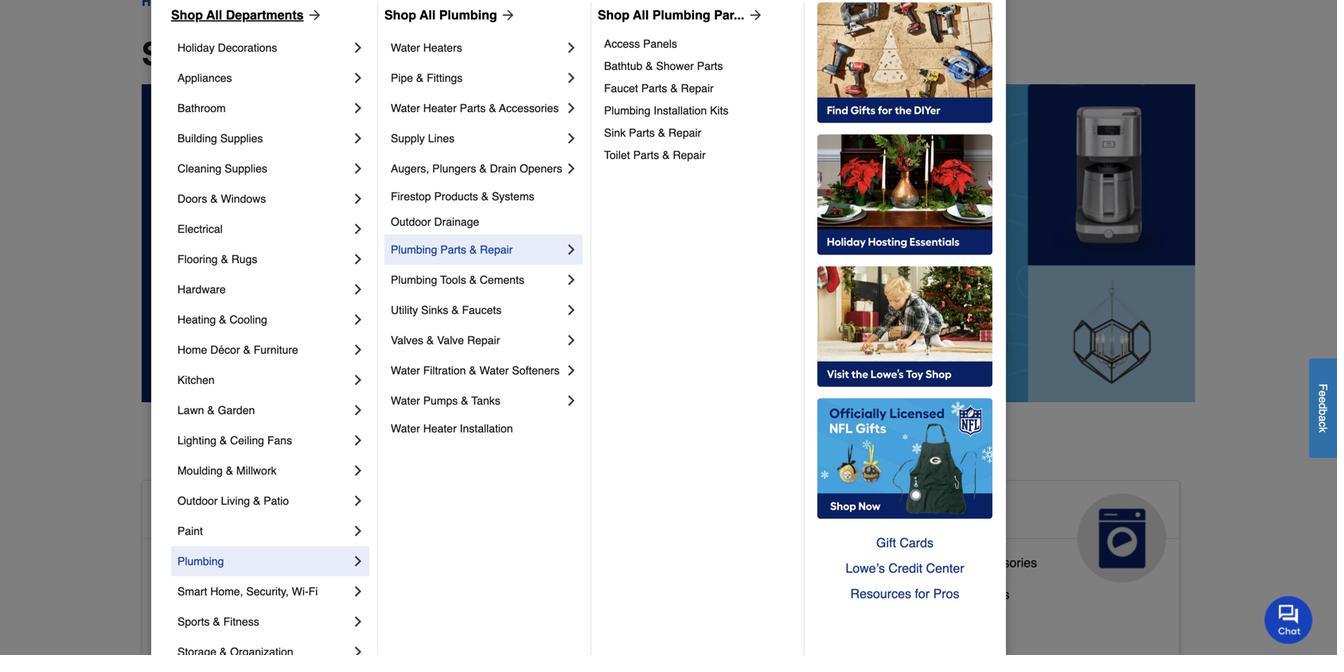 Task type: vqa. For each thing, say whether or not it's contained in the screenshot.
the topmost the Repair
no



Task type: describe. For each thing, give the bounding box(es) containing it.
wi-
[[292, 586, 309, 599]]

chevron right image for building supplies
[[350, 131, 366, 146]]

water for water heater parts & accessories
[[391, 102, 420, 115]]

sink parts & repair
[[604, 127, 701, 139]]

heating
[[177, 314, 216, 326]]

accessible entry & home link
[[155, 616, 299, 648]]

0 horizontal spatial furniture
[[254, 344, 298, 357]]

shop
[[142, 36, 221, 72]]

accessible for accessible bedroom
[[155, 588, 216, 602]]

shop all departments
[[142, 36, 473, 72]]

find gifts for the diyer. image
[[817, 2, 992, 123]]

chevron right image for pipe & fittings
[[563, 70, 579, 86]]

décor
[[210, 344, 240, 357]]

beverage & wine chillers link
[[864, 584, 1010, 616]]

outdoor drainage
[[391, 216, 479, 228]]

fitness
[[223, 616, 259, 629]]

plumbing for plumbing parts & repair
[[391, 244, 437, 256]]

water heater installation
[[391, 423, 513, 435]]

& up supply lines 'link'
[[489, 102, 496, 115]]

2 vertical spatial home
[[265, 620, 299, 634]]

outdoor drainage link
[[391, 209, 579, 235]]

1 vertical spatial furniture
[[631, 613, 682, 628]]

paint
[[177, 525, 203, 538]]

chevron right image for water heaters
[[563, 40, 579, 56]]

pet beds, houses, & furniture
[[510, 613, 682, 628]]

sink parts & repair link
[[604, 122, 793, 144]]

shop all plumbing par... link
[[598, 6, 764, 25]]

installation inside 'plumbing installation kits' link
[[654, 104, 707, 117]]

chevron right image for water heater parts & accessories
[[563, 100, 579, 116]]

chevron right image for lighting & ceiling fans
[[350, 433, 366, 449]]

1 vertical spatial home
[[278, 501, 340, 526]]

faucet parts & repair
[[604, 82, 714, 95]]

accessible home link
[[142, 481, 470, 583]]

heating & cooling link
[[177, 305, 350, 335]]

& left "rugs"
[[221, 253, 228, 266]]

accessible bedroom link
[[155, 584, 271, 616]]

& inside "link"
[[213, 616, 220, 629]]

fans
[[267, 435, 292, 447]]

& right lawn
[[207, 404, 215, 417]]

water filtration & water softeners
[[391, 365, 560, 377]]

water filtration & water softeners link
[[391, 356, 563, 386]]

pipe & fittings
[[391, 72, 463, 84]]

appliance parts & accessories link
[[864, 552, 1037, 584]]

augers, plungers & drain openers
[[391, 162, 562, 175]]

security,
[[246, 586, 289, 599]]

chevron right image for doors & windows
[[350, 191, 366, 207]]

arrow right image for shop all departments
[[304, 7, 323, 23]]

supplies for livestock supplies
[[566, 581, 615, 596]]

officially licensed n f l gifts. shop now. image
[[817, 399, 992, 520]]

all for shop all plumbing
[[420, 8, 436, 22]]

water heater installation link
[[391, 416, 579, 442]]

plumbing for plumbing
[[177, 556, 224, 568]]

gift cards link
[[817, 531, 992, 556]]

garden
[[218, 404, 255, 417]]

chevron right image for flooring & rugs
[[350, 252, 366, 267]]

all for shop all plumbing par...
[[633, 8, 649, 22]]

resources for pros link
[[817, 582, 992, 607]]

moulding & millwork
[[177, 465, 277, 478]]

utility sinks & faucets link
[[391, 295, 563, 326]]

& left ceiling
[[220, 435, 227, 447]]

& inside 'link'
[[469, 244, 477, 256]]

lines
[[428, 132, 455, 145]]

doors & windows
[[177, 193, 266, 205]]

toilet
[[604, 149, 630, 162]]

& right tools
[[469, 274, 477, 287]]

accessible bedroom
[[155, 588, 271, 602]]

parts down access panels link
[[697, 60, 723, 72]]

parts down pipe & fittings link
[[460, 102, 486, 115]]

0 vertical spatial appliances
[[177, 72, 232, 84]]

appliance
[[864, 556, 920, 571]]

supplies for cleaning supplies
[[225, 162, 267, 175]]

installation inside water heater installation link
[[460, 423, 513, 435]]

sink
[[604, 127, 626, 139]]

& right houses,
[[619, 613, 627, 628]]

pros
[[933, 587, 959, 602]]

supply lines link
[[391, 123, 563, 154]]

c
[[1317, 422, 1330, 427]]

water for water filtration & water softeners
[[391, 365, 420, 377]]

lighting & ceiling fans link
[[177, 426, 350, 456]]

repair for toilet parts & repair
[[673, 149, 706, 162]]

pipe & fittings link
[[391, 63, 563, 93]]

0 vertical spatial bathroom
[[177, 102, 226, 115]]

lawn
[[177, 404, 204, 417]]

chevron right image for moulding & millwork
[[350, 463, 366, 479]]

0 vertical spatial appliances link
[[177, 63, 350, 93]]

repair for faucet parts & repair
[[681, 82, 714, 95]]

outdoor living & patio link
[[177, 486, 350, 517]]

& left 'millwork'
[[226, 465, 233, 478]]

valve
[[437, 334, 464, 347]]

holiday decorations link
[[177, 33, 350, 63]]

building
[[177, 132, 217, 145]]

water for water heaters
[[391, 41, 420, 54]]

visit the lowe's toy shop. image
[[817, 267, 992, 388]]

chevron right image for water filtration & water softeners
[[563, 363, 579, 379]]

pet inside animal & pet care
[[613, 501, 647, 526]]

d
[[1317, 403, 1330, 409]]

chevron right image for hardware
[[350, 282, 366, 298]]

moulding
[[177, 465, 223, 478]]

shop all plumbing par...
[[598, 8, 744, 22]]

f e e d b a c k
[[1317, 384, 1330, 433]]

repair for sink parts & repair
[[668, 127, 701, 139]]

accessible for accessible bathroom
[[155, 556, 216, 571]]

& left patio
[[253, 495, 260, 508]]

sports
[[177, 616, 210, 629]]

plumbing installation kits
[[604, 104, 729, 117]]

& left tanks
[[461, 395, 468, 407]]

f
[[1317, 384, 1330, 391]]

water heater parts & accessories
[[391, 102, 559, 115]]

accessible home image
[[368, 494, 457, 583]]

supply lines
[[391, 132, 455, 145]]

home décor & furniture link
[[177, 335, 350, 365]]

a
[[1317, 416, 1330, 422]]

animal & pet care
[[510, 501, 647, 551]]

repair for plumbing parts & repair
[[480, 244, 513, 256]]

beds,
[[532, 613, 565, 628]]

fittings
[[427, 72, 463, 84]]

water pumps & tanks
[[391, 395, 500, 407]]

repair for valves & valve repair
[[467, 334, 500, 347]]

augers,
[[391, 162, 429, 175]]

parts for toilet parts & repair
[[633, 149, 659, 162]]

parts for plumbing parts & repair
[[440, 244, 466, 256]]

tanks
[[471, 395, 500, 407]]

par...
[[714, 8, 744, 22]]

all for shop all departments
[[206, 8, 222, 22]]

chevron right image for plumbing parts & repair
[[563, 242, 579, 258]]

entry
[[220, 620, 249, 634]]

pumps
[[423, 395, 458, 407]]

flooring & rugs link
[[177, 244, 350, 275]]

center
[[926, 561, 964, 576]]

cooling
[[230, 314, 267, 326]]

& left pros
[[923, 588, 931, 602]]

chevron right image for smart home, security, wi-fi
[[350, 584, 366, 600]]

& right the doors
[[210, 193, 218, 205]]

& inside animal & pet care
[[590, 501, 606, 526]]

pipe
[[391, 72, 413, 84]]

plumbing installation kits link
[[604, 99, 793, 122]]

appliance parts & accessories
[[864, 556, 1037, 571]]

bathtub & shower parts link
[[604, 55, 793, 77]]

& right entry
[[253, 620, 261, 634]]



Task type: locate. For each thing, give the bounding box(es) containing it.
repair inside sink parts & repair link
[[668, 127, 701, 139]]

smart
[[177, 586, 207, 599]]

chevron right image for outdoor living & patio
[[350, 493, 366, 509]]

chevron right image for kitchen
[[350, 372, 366, 388]]

lowe's
[[846, 561, 885, 576]]

e
[[1317, 391, 1330, 397], [1317, 397, 1330, 403]]

0 horizontal spatial appliances
[[177, 72, 232, 84]]

chevron right image for plumbing
[[350, 554, 366, 570]]

repair inside plumbing parts & repair 'link'
[[480, 244, 513, 256]]

heater up lines
[[423, 102, 457, 115]]

plumbing parts & repair link
[[391, 235, 563, 265]]

animal & pet care image
[[723, 494, 812, 583]]

e up 'd'
[[1317, 391, 1330, 397]]

kitchen
[[177, 374, 215, 387]]

chevron right image for paint
[[350, 524, 366, 540]]

resources
[[850, 587, 911, 602]]

systems
[[492, 190, 534, 203]]

& right pipe
[[416, 72, 424, 84]]

1 vertical spatial departments
[[278, 36, 473, 72]]

& right sinks
[[451, 304, 459, 317]]

1 vertical spatial outdoor
[[177, 495, 218, 508]]

&
[[646, 60, 653, 72], [416, 72, 424, 84], [670, 82, 678, 95], [489, 102, 496, 115], [658, 127, 665, 139], [662, 149, 670, 162], [479, 162, 487, 175], [481, 190, 489, 203], [210, 193, 218, 205], [469, 244, 477, 256], [221, 253, 228, 266], [469, 274, 477, 287], [451, 304, 459, 317], [219, 314, 226, 326], [426, 334, 434, 347], [243, 344, 251, 357], [469, 365, 476, 377], [461, 395, 468, 407], [207, 404, 215, 417], [220, 435, 227, 447], [226, 465, 233, 478], [253, 495, 260, 508], [590, 501, 606, 526], [957, 556, 966, 571], [923, 588, 931, 602], [619, 613, 627, 628], [213, 616, 220, 629], [253, 620, 261, 634]]

parts up toilet parts & repair at top
[[629, 127, 655, 139]]

1 e from the top
[[1317, 391, 1330, 397]]

0 horizontal spatial pet
[[510, 613, 529, 628]]

& right the 'décor'
[[243, 344, 251, 357]]

holiday hosting essentials. image
[[817, 135, 992, 255]]

home,
[[210, 586, 243, 599]]

parts down the bathtub & shower parts
[[641, 82, 667, 95]]

1 vertical spatial installation
[[460, 423, 513, 435]]

all up water heaters
[[420, 8, 436, 22]]

heater
[[423, 102, 457, 115], [423, 423, 457, 435]]

supplies for building supplies
[[220, 132, 263, 145]]

plumbing down outdoor drainage
[[391, 244, 437, 256]]

shop all departments link
[[171, 6, 323, 25]]

furniture right houses,
[[631, 613, 682, 628]]

smart home, security, wi-fi link
[[177, 577, 350, 607]]

valves & valve repair link
[[391, 326, 563, 356]]

& down outdoor drainage link
[[469, 244, 477, 256]]

0 vertical spatial installation
[[654, 104, 707, 117]]

pet beds, houses, & furniture link
[[510, 610, 682, 641]]

heater for parts
[[423, 102, 457, 115]]

shop inside the shop all plumbing par... link
[[598, 8, 630, 22]]

1 vertical spatial appliances
[[864, 501, 983, 526]]

0 vertical spatial pet
[[613, 501, 647, 526]]

all down "shop all departments" link
[[230, 36, 270, 72]]

0 vertical spatial furniture
[[254, 344, 298, 357]]

& down plumbing installation kits on the top of page
[[658, 127, 665, 139]]

chevron right image for sports & fitness
[[350, 614, 366, 630]]

enjoy savings year-round. no matter what you're shopping for, find what you need at a great price. image
[[142, 84, 1195, 403]]

arrow right image inside the shop all plumbing par... link
[[744, 7, 764, 23]]

& right filtration
[[469, 365, 476, 377]]

shop for shop all departments
[[171, 8, 203, 22]]

& down access panels
[[646, 60, 653, 72]]

plumbing tools & cements link
[[391, 265, 563, 295]]

shop up water heaters
[[384, 8, 416, 22]]

plumbing inside 'link'
[[391, 244, 437, 256]]

outdoor down moulding
[[177, 495, 218, 508]]

kitchen link
[[177, 365, 350, 396]]

plumbing for plumbing installation kits
[[604, 104, 651, 117]]

accessible inside "link"
[[155, 556, 216, 571]]

0 vertical spatial home
[[177, 344, 207, 357]]

1 vertical spatial supplies
[[225, 162, 267, 175]]

livestock
[[510, 581, 563, 596]]

shop all departments
[[171, 8, 304, 22]]

faucet parts & repair link
[[604, 77, 793, 99]]

furniture down heating & cooling link
[[254, 344, 298, 357]]

shop for shop all plumbing par...
[[598, 8, 630, 22]]

heaters
[[423, 41, 462, 54]]

accessible down smart
[[155, 620, 216, 634]]

accessible for accessible home
[[155, 501, 272, 526]]

appliances link down "decorations"
[[177, 63, 350, 93]]

2 arrow right image from the left
[[744, 7, 764, 23]]

1 vertical spatial appliances link
[[852, 481, 1179, 583]]

chevron right image for holiday decorations
[[350, 40, 366, 56]]

installation
[[654, 104, 707, 117], [460, 423, 513, 435]]

0 horizontal spatial outdoor
[[177, 495, 218, 508]]

windows
[[221, 193, 266, 205]]

appliances link up chillers
[[852, 481, 1179, 583]]

electrical
[[177, 223, 223, 236]]

accessible for accessible entry & home
[[155, 620, 216, 634]]

parts inside 'link'
[[440, 244, 466, 256]]

patio
[[264, 495, 289, 508]]

0 horizontal spatial installation
[[460, 423, 513, 435]]

accessible up sports
[[155, 588, 216, 602]]

firestop
[[391, 190, 431, 203]]

repair down sink parts & repair link
[[673, 149, 706, 162]]

wine
[[935, 588, 964, 602]]

shop up access
[[598, 8, 630, 22]]

3 shop from the left
[[598, 8, 630, 22]]

& left drain
[[479, 162, 487, 175]]

plumbing up water heaters link at the left top of the page
[[439, 8, 497, 22]]

cleaning supplies
[[177, 162, 267, 175]]

accessible
[[155, 501, 272, 526], [155, 556, 216, 571], [155, 588, 216, 602], [155, 620, 216, 634]]

shop inside "shop all departments" link
[[171, 8, 203, 22]]

accessible entry & home
[[155, 620, 299, 634]]

k
[[1317, 427, 1330, 433]]

repair down faucets
[[467, 334, 500, 347]]

repair inside toilet parts & repair link
[[673, 149, 706, 162]]

4 accessible from the top
[[155, 620, 216, 634]]

houses,
[[569, 613, 615, 628]]

& down accessible bedroom link
[[213, 616, 220, 629]]

2 accessible from the top
[[155, 556, 216, 571]]

shower
[[656, 60, 694, 72]]

& left valve
[[426, 334, 434, 347]]

millwork
[[236, 465, 277, 478]]

& up the 'wine'
[[957, 556, 966, 571]]

arrow right image up access panels link
[[744, 7, 764, 23]]

all up holiday decorations
[[206, 8, 222, 22]]

parts down drainage
[[440, 244, 466, 256]]

chevron right image for home décor & furniture
[[350, 342, 366, 358]]

water down water pumps & tanks
[[391, 423, 420, 435]]

1 arrow right image from the left
[[304, 7, 323, 23]]

repair down outdoor drainage link
[[480, 244, 513, 256]]

pet
[[613, 501, 647, 526], [510, 613, 529, 628]]

0 horizontal spatial shop
[[171, 8, 203, 22]]

1 horizontal spatial installation
[[654, 104, 707, 117]]

2 vertical spatial supplies
[[566, 581, 615, 596]]

2 shop from the left
[[384, 8, 416, 22]]

plumbing up access panels link
[[652, 8, 710, 22]]

1 accessible from the top
[[155, 501, 272, 526]]

appliances up cards
[[864, 501, 983, 526]]

accessories up chillers
[[969, 556, 1037, 571]]

chevron right image
[[350, 40, 366, 56], [350, 100, 366, 116], [563, 100, 579, 116], [350, 131, 366, 146], [350, 161, 366, 177], [350, 221, 366, 237], [563, 302, 579, 318], [350, 312, 366, 328], [563, 363, 579, 379], [350, 372, 366, 388], [563, 393, 579, 409], [350, 493, 366, 509], [350, 524, 366, 540], [350, 554, 366, 570], [350, 645, 366, 656]]

& up outdoor drainage link
[[481, 190, 489, 203]]

chevron right image for plumbing tools & cements
[[563, 272, 579, 288]]

livestock supplies
[[510, 581, 615, 596]]

& down shower
[[670, 82, 678, 95]]

resources for pros
[[850, 587, 959, 602]]

0 horizontal spatial appliances link
[[177, 63, 350, 93]]

repair up toilet parts & repair link
[[668, 127, 701, 139]]

toilet parts & repair
[[604, 149, 706, 162]]

doors & windows link
[[177, 184, 350, 214]]

appliances down holiday
[[177, 72, 232, 84]]

repair inside faucet parts & repair link
[[681, 82, 714, 95]]

chevron right image for augers, plungers & drain openers
[[563, 161, 579, 177]]

heater for installation
[[423, 423, 457, 435]]

chevron right image for lawn & garden
[[350, 403, 366, 419]]

b
[[1317, 409, 1330, 416]]

outdoor for outdoor drainage
[[391, 216, 431, 228]]

plumbing for plumbing tools & cements
[[391, 274, 437, 287]]

utility sinks & faucets
[[391, 304, 502, 317]]

water for water heater installation
[[391, 423, 420, 435]]

0 vertical spatial departments
[[226, 8, 304, 22]]

shop up holiday
[[171, 8, 203, 22]]

0 horizontal spatial accessories
[[499, 102, 559, 115]]

water down valves at the left of page
[[391, 365, 420, 377]]

3 accessible from the top
[[155, 588, 216, 602]]

parts down sink parts & repair
[[633, 149, 659, 162]]

tools
[[440, 274, 466, 287]]

chevron right image for valves & valve repair
[[563, 333, 579, 349]]

1 vertical spatial pet
[[510, 613, 529, 628]]

supply
[[391, 132, 425, 145]]

care
[[510, 526, 559, 551]]

parts for sink parts & repair
[[629, 127, 655, 139]]

cards
[[900, 536, 934, 551]]

livestock supplies link
[[510, 578, 615, 610]]

1 vertical spatial heater
[[423, 423, 457, 435]]

paint link
[[177, 517, 350, 547]]

chevron right image for heating & cooling
[[350, 312, 366, 328]]

bathroom link
[[177, 93, 350, 123]]

arrow right image inside "shop all departments" link
[[304, 7, 323, 23]]

bathroom up "building"
[[177, 102, 226, 115]]

utility
[[391, 304, 418, 317]]

gift
[[876, 536, 896, 551]]

home
[[177, 344, 207, 357], [278, 501, 340, 526], [265, 620, 299, 634]]

shop inside the shop all plumbing link
[[384, 8, 416, 22]]

1 horizontal spatial shop
[[384, 8, 416, 22]]

toilet parts & repair link
[[604, 144, 793, 166]]

1 vertical spatial accessories
[[969, 556, 1037, 571]]

lawn & garden link
[[177, 396, 350, 426]]

installation down tanks
[[460, 423, 513, 435]]

water left pumps
[[391, 395, 420, 407]]

plumbing down faucet
[[604, 104, 651, 117]]

& left cooling
[[219, 314, 226, 326]]

firestop products & systems link
[[391, 184, 579, 209]]

repair inside valves & valve repair link
[[467, 334, 500, 347]]

supplies up cleaning supplies
[[220, 132, 263, 145]]

chevron right image for cleaning supplies
[[350, 161, 366, 177]]

water heaters
[[391, 41, 462, 54]]

chevron right image for bathroom
[[350, 100, 366, 116]]

drain
[[490, 162, 517, 175]]

2 heater from the top
[[423, 423, 457, 435]]

access panels link
[[604, 33, 793, 55]]

shop
[[171, 8, 203, 22], [384, 8, 416, 22], [598, 8, 630, 22]]

departments for shop all departments
[[278, 36, 473, 72]]

accessible up smart
[[155, 556, 216, 571]]

openers
[[520, 162, 562, 175]]

appliances image
[[1077, 494, 1167, 583]]

parts for appliance parts & accessories
[[924, 556, 954, 571]]

bathroom inside "link"
[[220, 556, 275, 571]]

2 horizontal spatial shop
[[598, 8, 630, 22]]

1 heater from the top
[[423, 102, 457, 115]]

1 horizontal spatial accessories
[[969, 556, 1037, 571]]

parts down cards
[[924, 556, 954, 571]]

1 horizontal spatial pet
[[613, 501, 647, 526]]

2 e from the top
[[1317, 397, 1330, 403]]

chevron right image for appliances
[[350, 70, 366, 86]]

faucet
[[604, 82, 638, 95]]

animal & pet care link
[[497, 481, 825, 583]]

credit
[[889, 561, 923, 576]]

plumbing up smart
[[177, 556, 224, 568]]

kits
[[710, 104, 729, 117]]

water up supply
[[391, 102, 420, 115]]

outdoor down firestop at the top left of page
[[391, 216, 431, 228]]

plumbing link
[[177, 547, 350, 577]]

arrow right image for shop all plumbing par...
[[744, 7, 764, 23]]

chevron right image for electrical
[[350, 221, 366, 237]]

chevron right image for water pumps & tanks
[[563, 393, 579, 409]]

arrow right image
[[497, 7, 516, 23]]

firestop products & systems
[[391, 190, 534, 203]]

water up pipe
[[391, 41, 420, 54]]

plumbing tools & cements
[[391, 274, 524, 287]]

bathtub
[[604, 60, 642, 72]]

arrow right image
[[304, 7, 323, 23], [744, 7, 764, 23]]

all up access panels
[[633, 8, 649, 22]]

hardware link
[[177, 275, 350, 305]]

arrow right image up shop all departments
[[304, 7, 323, 23]]

supplies up windows
[[225, 162, 267, 175]]

water for water pumps & tanks
[[391, 395, 420, 407]]

repair up 'plumbing installation kits' link
[[681, 82, 714, 95]]

water heater parts & accessories link
[[391, 93, 563, 123]]

& down sink parts & repair
[[662, 149, 670, 162]]

parts for faucet parts & repair
[[641, 82, 667, 95]]

& right animal at the left bottom
[[590, 501, 606, 526]]

plumbing up "utility"
[[391, 274, 437, 287]]

water up tanks
[[480, 365, 509, 377]]

1 horizontal spatial appliances link
[[852, 481, 1179, 583]]

doors
[[177, 193, 207, 205]]

supplies up houses,
[[566, 581, 615, 596]]

1 horizontal spatial appliances
[[864, 501, 983, 526]]

augers, plungers & drain openers link
[[391, 154, 563, 184]]

chat invite button image
[[1265, 596, 1313, 645]]

lighting
[[177, 435, 217, 447]]

sinks
[[421, 304, 448, 317]]

0 vertical spatial accessories
[[499, 102, 559, 115]]

1 horizontal spatial arrow right image
[[744, 7, 764, 23]]

accessible bathroom
[[155, 556, 275, 571]]

supplies inside "link"
[[220, 132, 263, 145]]

accessible down moulding
[[155, 501, 272, 526]]

accessories up supply lines 'link'
[[499, 102, 559, 115]]

0 vertical spatial outdoor
[[391, 216, 431, 228]]

heater down pumps
[[423, 423, 457, 435]]

chillers
[[967, 588, 1010, 602]]

chevron right image for utility sinks & faucets
[[563, 302, 579, 318]]

chevron right image for supply lines
[[563, 131, 579, 146]]

shop for shop all plumbing
[[384, 8, 416, 22]]

0 vertical spatial heater
[[423, 102, 457, 115]]

supplies
[[220, 132, 263, 145], [225, 162, 267, 175], [566, 581, 615, 596]]

departments for shop all departments
[[226, 8, 304, 22]]

appliances link
[[177, 63, 350, 93], [852, 481, 1179, 583]]

1 horizontal spatial furniture
[[631, 613, 682, 628]]

1 horizontal spatial outdoor
[[391, 216, 431, 228]]

0 horizontal spatial arrow right image
[[304, 7, 323, 23]]

installation up sink parts & repair link
[[654, 104, 707, 117]]

building supplies
[[177, 132, 263, 145]]

moulding & millwork link
[[177, 456, 350, 486]]

shop all plumbing
[[384, 8, 497, 22]]

e up b
[[1317, 397, 1330, 403]]

0 vertical spatial supplies
[[220, 132, 263, 145]]

furniture
[[254, 344, 298, 357], [631, 613, 682, 628]]

1 shop from the left
[[171, 8, 203, 22]]

1 vertical spatial bathroom
[[220, 556, 275, 571]]

hardware
[[177, 283, 226, 296]]

chevron right image
[[563, 40, 579, 56], [350, 70, 366, 86], [563, 70, 579, 86], [563, 131, 579, 146], [563, 161, 579, 177], [350, 191, 366, 207], [563, 242, 579, 258], [350, 252, 366, 267], [563, 272, 579, 288], [350, 282, 366, 298], [563, 333, 579, 349], [350, 342, 366, 358], [350, 403, 366, 419], [350, 433, 366, 449], [350, 463, 366, 479], [350, 584, 366, 600], [350, 614, 366, 630]]

outdoor for outdoor living & patio
[[177, 495, 218, 508]]

bathroom up the smart home, security, wi-fi
[[220, 556, 275, 571]]



